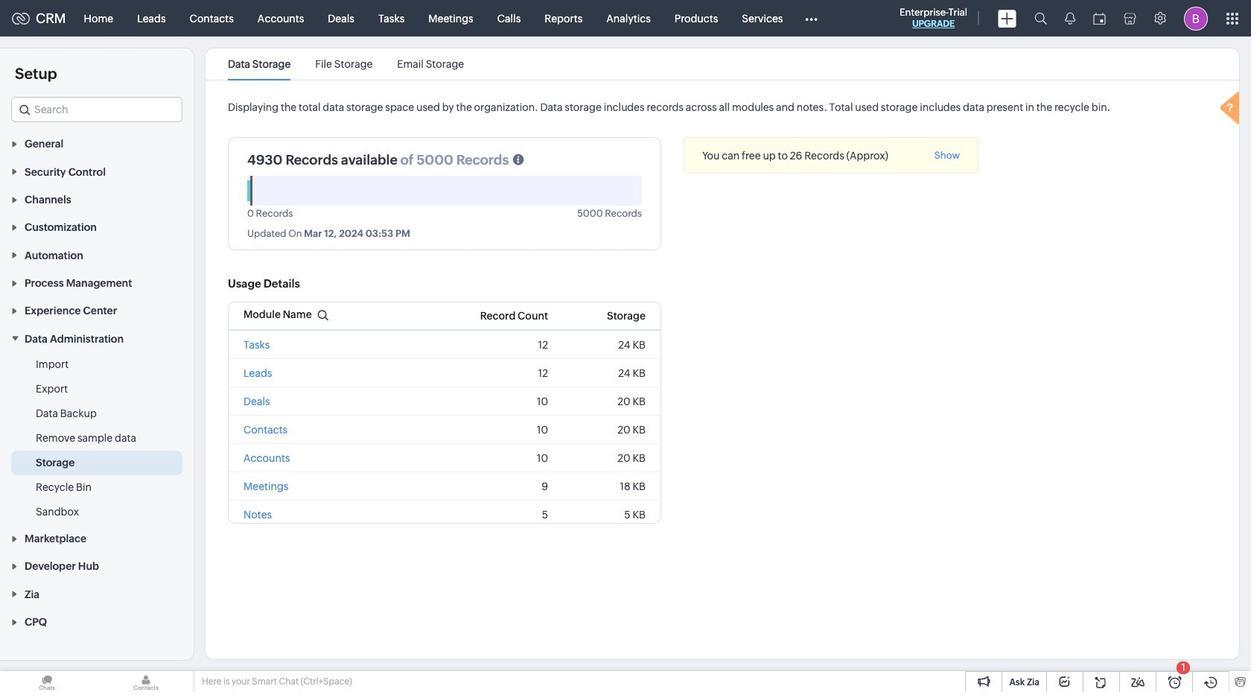 Task type: describe. For each thing, give the bounding box(es) containing it.
signals image
[[1066, 12, 1076, 25]]

calendar image
[[1094, 12, 1107, 24]]

search element
[[1026, 0, 1057, 37]]

create menu element
[[990, 0, 1026, 36]]

chats image
[[0, 671, 94, 692]]

loading image
[[1218, 89, 1247, 130]]

search image
[[1035, 12, 1048, 25]]

logo image
[[12, 12, 30, 24]]

signals element
[[1057, 0, 1085, 37]]

profile image
[[1185, 6, 1209, 30]]



Task type: vqa. For each thing, say whether or not it's contained in the screenshot.
Search icon
yes



Task type: locate. For each thing, give the bounding box(es) containing it.
contacts image
[[99, 671, 193, 692]]

Other Modules field
[[795, 6, 827, 30]]

profile element
[[1176, 0, 1218, 36]]

create menu image
[[998, 9, 1017, 27]]

None field
[[11, 97, 183, 122]]

region
[[0, 352, 194, 524]]

Search text field
[[12, 98, 182, 121]]



